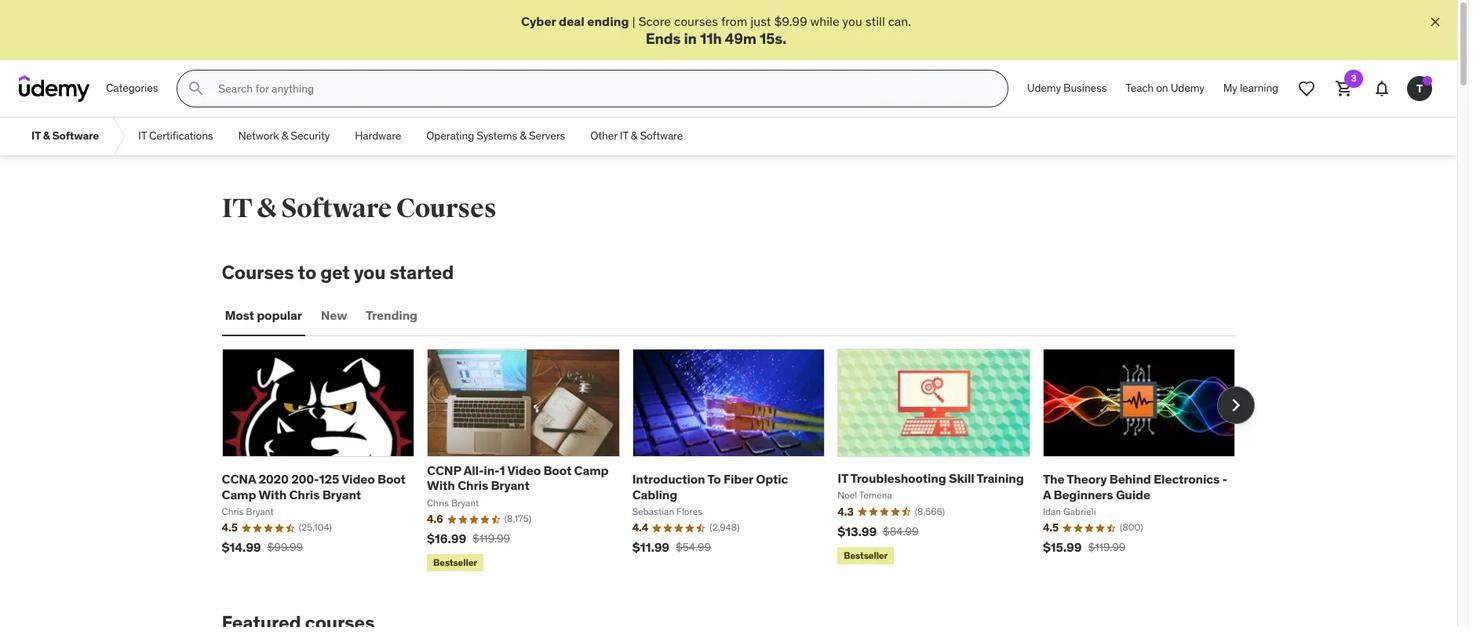 Task type: locate. For each thing, give the bounding box(es) containing it.
& left security
[[281, 129, 288, 143]]

software up "get"
[[281, 192, 392, 225]]

ending
[[587, 13, 629, 29]]

camp left 'introduction'
[[574, 463, 609, 479]]

1 horizontal spatial video
[[507, 463, 541, 479]]

video right "125"
[[341, 472, 375, 488]]

with for ccnp
[[427, 478, 455, 494]]

.
[[782, 29, 786, 48]]

troubleshooting
[[850, 471, 946, 486]]

& for network & security
[[281, 129, 288, 143]]

1 vertical spatial courses
[[222, 261, 294, 285]]

camp left 2020
[[222, 487, 256, 503]]

just
[[750, 13, 771, 29]]

bryant for 125
[[322, 487, 361, 503]]

software right other
[[640, 129, 683, 143]]

theory
[[1067, 472, 1107, 488]]

2020
[[259, 472, 289, 488]]

0 vertical spatial courses
[[396, 192, 496, 225]]

ccna
[[222, 472, 256, 488]]

with inside ccnp all-in-1 video boot camp with chris bryant
[[427, 478, 455, 494]]

chris right 2020
[[289, 487, 320, 503]]

beginners
[[1053, 487, 1113, 503]]

with inside 'ccna 2020 200-125 video boot camp with chris bryant'
[[258, 487, 287, 503]]

0 horizontal spatial camp
[[222, 487, 256, 503]]

boot inside 'ccna 2020 200-125 video boot camp with chris bryant'
[[377, 472, 406, 488]]

bryant inside ccnp all-in-1 video boot camp with chris bryant
[[491, 478, 529, 494]]

it right arrow pointing to subcategory menu links icon
[[138, 129, 147, 143]]

0 horizontal spatial you
[[354, 261, 386, 285]]

camp for ccna 2020 200-125 video boot camp with chris bryant
[[222, 487, 256, 503]]

& for it & software courses
[[257, 192, 277, 225]]

other
[[590, 129, 617, 143]]

&
[[43, 129, 50, 143], [281, 129, 288, 143], [520, 129, 526, 143], [631, 129, 637, 143], [257, 192, 277, 225]]

get
[[320, 261, 350, 285]]

udemy
[[1027, 81, 1061, 95], [1171, 81, 1204, 95]]

0 horizontal spatial video
[[341, 472, 375, 488]]

it & software link
[[19, 118, 111, 156]]

cyber deal ending | score courses from just $9.99 while you still can. ends in 11h 49m 15s .
[[521, 13, 911, 48]]

it
[[31, 129, 41, 143], [138, 129, 147, 143], [620, 129, 628, 143], [222, 192, 252, 225], [838, 471, 848, 486]]

all-
[[464, 463, 484, 479]]

it down network
[[222, 192, 252, 225]]

it for it troubleshooting skill training
[[838, 471, 848, 486]]

the
[[1043, 472, 1064, 488]]

boot right 1
[[543, 463, 571, 479]]

video inside ccnp all-in-1 video boot camp with chris bryant
[[507, 463, 541, 479]]

skill
[[949, 471, 974, 486]]

bryant
[[491, 478, 529, 494], [322, 487, 361, 503]]

0 horizontal spatial udemy
[[1027, 81, 1061, 95]]

software inside "link"
[[640, 129, 683, 143]]

on
[[1156, 81, 1168, 95]]

business
[[1063, 81, 1107, 95]]

chris
[[458, 478, 488, 494], [289, 487, 320, 503]]

the theory behind electronics - a beginners guide
[[1043, 472, 1227, 503]]

new button
[[318, 297, 350, 335]]

with left all-
[[427, 478, 455, 494]]

training
[[977, 471, 1024, 486]]

3 link
[[1325, 70, 1363, 108]]

systems
[[477, 129, 517, 143]]

with left 200-
[[258, 487, 287, 503]]

it inside carousel element
[[838, 471, 848, 486]]

$9.99
[[774, 13, 807, 29]]

boot left "ccnp"
[[377, 472, 406, 488]]

security
[[291, 129, 330, 143]]

bryant right all-
[[491, 478, 529, 494]]

udemy left business
[[1027, 81, 1061, 95]]

arrow pointing to subcategory menu links image
[[111, 118, 126, 156]]

it left troubleshooting
[[838, 471, 848, 486]]

courses
[[396, 192, 496, 225], [222, 261, 294, 285]]

udemy image
[[19, 75, 90, 102]]

& left servers
[[520, 129, 526, 143]]

1 horizontal spatial udemy
[[1171, 81, 1204, 95]]

software for it & software courses
[[281, 192, 392, 225]]

11h 49m 15s
[[700, 29, 782, 48]]

t
[[1416, 81, 1423, 96]]

chris left 1
[[458, 478, 488, 494]]

it for it & software courses
[[222, 192, 252, 225]]

bryant for 1
[[491, 478, 529, 494]]

still
[[865, 13, 885, 29]]

2 horizontal spatial software
[[640, 129, 683, 143]]

my
[[1223, 81, 1237, 95]]

1 horizontal spatial boot
[[543, 463, 571, 479]]

it down udemy image
[[31, 129, 41, 143]]

optic
[[756, 472, 788, 488]]

trending button
[[363, 297, 421, 335]]

it right other
[[620, 129, 628, 143]]

most
[[225, 308, 254, 324]]

you
[[843, 13, 862, 29], [354, 261, 386, 285]]

you right "get"
[[354, 261, 386, 285]]

video
[[507, 463, 541, 479], [341, 472, 375, 488]]

with
[[427, 478, 455, 494], [258, 487, 287, 503]]

& down udemy image
[[43, 129, 50, 143]]

it troubleshooting skill training
[[838, 471, 1024, 486]]

1 horizontal spatial courses
[[396, 192, 496, 225]]

0 horizontal spatial chris
[[289, 487, 320, 503]]

bryant right 200-
[[322, 487, 361, 503]]

chris inside ccnp all-in-1 video boot camp with chris bryant
[[458, 478, 488, 494]]

chris for 200-
[[289, 487, 320, 503]]

started
[[390, 261, 454, 285]]

my learning
[[1223, 81, 1278, 95]]

chris inside 'ccna 2020 200-125 video boot camp with chris bryant'
[[289, 487, 320, 503]]

0 vertical spatial camp
[[574, 463, 609, 479]]

1 horizontal spatial chris
[[458, 478, 488, 494]]

0 horizontal spatial boot
[[377, 472, 406, 488]]

ccnp
[[427, 463, 461, 479]]

can.
[[888, 13, 911, 29]]

camp inside 'ccna 2020 200-125 video boot camp with chris bryant'
[[222, 487, 256, 503]]

guide
[[1116, 487, 1150, 503]]

introduction to fiber optic cabling
[[632, 472, 788, 503]]

courses up most popular
[[222, 261, 294, 285]]

behind
[[1109, 472, 1151, 488]]

next image
[[1223, 393, 1248, 418]]

0 horizontal spatial software
[[52, 129, 99, 143]]

teach on udemy
[[1126, 81, 1204, 95]]

camp
[[574, 463, 609, 479], [222, 487, 256, 503]]

camp inside ccnp all-in-1 video boot camp with chris bryant
[[574, 463, 609, 479]]

ends
[[646, 29, 681, 48]]

courses up started
[[396, 192, 496, 225]]

0 horizontal spatial with
[[258, 487, 287, 503]]

& down network
[[257, 192, 277, 225]]

1 vertical spatial you
[[354, 261, 386, 285]]

while
[[810, 13, 839, 29]]

1 horizontal spatial camp
[[574, 463, 609, 479]]

cyber
[[521, 13, 556, 29]]

video for 1
[[507, 463, 541, 479]]

software left arrow pointing to subcategory menu links icon
[[52, 129, 99, 143]]

it for it certifications
[[138, 129, 147, 143]]

1 udemy from the left
[[1027, 81, 1061, 95]]

udemy right on
[[1171, 81, 1204, 95]]

0 horizontal spatial bryant
[[322, 487, 361, 503]]

1 horizontal spatial software
[[281, 192, 392, 225]]

teach on udemy link
[[1116, 70, 1214, 108]]

hardware
[[355, 129, 401, 143]]

bryant inside 'ccna 2020 200-125 video boot camp with chris bryant'
[[322, 487, 361, 503]]

carousel element
[[222, 349, 1254, 576]]

1 horizontal spatial with
[[427, 478, 455, 494]]

udemy inside 'teach on udemy' 'link'
[[1171, 81, 1204, 95]]

wishlist image
[[1297, 79, 1316, 98]]

you left still
[[843, 13, 862, 29]]

boot inside ccnp all-in-1 video boot camp with chris bryant
[[543, 463, 571, 479]]

1 vertical spatial camp
[[222, 487, 256, 503]]

0 vertical spatial you
[[843, 13, 862, 29]]

learning
[[1240, 81, 1278, 95]]

camp for ccnp all-in-1 video boot camp with chris bryant
[[574, 463, 609, 479]]

1 horizontal spatial you
[[843, 13, 862, 29]]

software
[[52, 129, 99, 143], [640, 129, 683, 143], [281, 192, 392, 225]]

2 udemy from the left
[[1171, 81, 1204, 95]]

courses
[[674, 13, 718, 29]]

& right other
[[631, 129, 637, 143]]

boot
[[543, 463, 571, 479], [377, 472, 406, 488]]

video inside 'ccna 2020 200-125 video boot camp with chris bryant'
[[341, 472, 375, 488]]

1 horizontal spatial bryant
[[491, 478, 529, 494]]

video right 1
[[507, 463, 541, 479]]



Task type: vqa. For each thing, say whether or not it's contained in the screenshot.
Troubleshooting
yes



Task type: describe. For each thing, give the bounding box(es) containing it.
boot for ccna 2020 200-125 video boot camp with chris bryant
[[377, 472, 406, 488]]

|
[[632, 13, 635, 29]]

to
[[707, 472, 721, 488]]

125
[[319, 472, 339, 488]]

it certifications link
[[126, 118, 226, 156]]

certifications
[[149, 129, 213, 143]]

most popular
[[225, 308, 302, 324]]

network & security link
[[226, 118, 342, 156]]

operating systems & servers
[[426, 129, 565, 143]]

introduction to fiber optic cabling link
[[632, 472, 788, 503]]

deal
[[559, 13, 584, 29]]

it certifications
[[138, 129, 213, 143]]

operating systems & servers link
[[414, 118, 578, 156]]

other it & software
[[590, 129, 683, 143]]

200-
[[291, 472, 319, 488]]

video for 125
[[341, 472, 375, 488]]

you inside "cyber deal ending | score courses from just $9.99 while you still can. ends in 11h 49m 15s ."
[[843, 13, 862, 29]]

ccnp all-in-1 video boot camp with chris bryant
[[427, 463, 609, 494]]

fiber
[[723, 472, 753, 488]]

trending
[[366, 308, 417, 324]]

ccna 2020 200-125 video boot camp with chris bryant link
[[222, 472, 406, 503]]

operating
[[426, 129, 474, 143]]

popular
[[257, 308, 302, 324]]

it & software courses
[[222, 192, 496, 225]]

submit search image
[[187, 79, 206, 98]]

courses to get you started
[[222, 261, 454, 285]]

boot for ccnp all-in-1 video boot camp with chris bryant
[[543, 463, 571, 479]]

you have alerts image
[[1423, 76, 1432, 86]]

electronics
[[1154, 472, 1220, 488]]

ccna 2020 200-125 video boot camp with chris bryant
[[222, 472, 406, 503]]

t link
[[1401, 70, 1438, 108]]

it for it & software
[[31, 129, 41, 143]]

0 horizontal spatial courses
[[222, 261, 294, 285]]

a
[[1043, 487, 1051, 503]]

to
[[298, 261, 316, 285]]

the theory behind electronics - a beginners guide link
[[1043, 472, 1227, 503]]

in
[[684, 29, 697, 48]]

Search for anything text field
[[215, 75, 989, 102]]

udemy business link
[[1018, 70, 1116, 108]]

cabling
[[632, 487, 677, 503]]

network
[[238, 129, 279, 143]]

it inside "link"
[[620, 129, 628, 143]]

most popular button
[[222, 297, 305, 335]]

other it & software link
[[578, 118, 695, 156]]

shopping cart with 3 items image
[[1335, 79, 1354, 98]]

-
[[1222, 472, 1227, 488]]

with for ccna
[[258, 487, 287, 503]]

1
[[500, 463, 505, 479]]

it & software
[[31, 129, 99, 143]]

udemy inside udemy business link
[[1027, 81, 1061, 95]]

close image
[[1427, 14, 1443, 30]]

from
[[721, 13, 747, 29]]

3
[[1351, 72, 1356, 84]]

it troubleshooting skill training link
[[838, 471, 1024, 486]]

hardware link
[[342, 118, 414, 156]]

my learning link
[[1214, 70, 1288, 108]]

score
[[638, 13, 671, 29]]

categories
[[106, 81, 158, 95]]

& for it & software
[[43, 129, 50, 143]]

ccnp all-in-1 video boot camp with chris bryant link
[[427, 463, 609, 494]]

network & security
[[238, 129, 330, 143]]

in-
[[484, 463, 500, 479]]

notifications image
[[1373, 79, 1391, 98]]

teach
[[1126, 81, 1154, 95]]

chris for in-
[[458, 478, 488, 494]]

udemy business
[[1027, 81, 1107, 95]]

servers
[[529, 129, 565, 143]]

categories button
[[97, 70, 167, 108]]

& inside "link"
[[631, 129, 637, 143]]

new
[[321, 308, 347, 324]]

introduction
[[632, 472, 705, 488]]

software for it & software
[[52, 129, 99, 143]]



